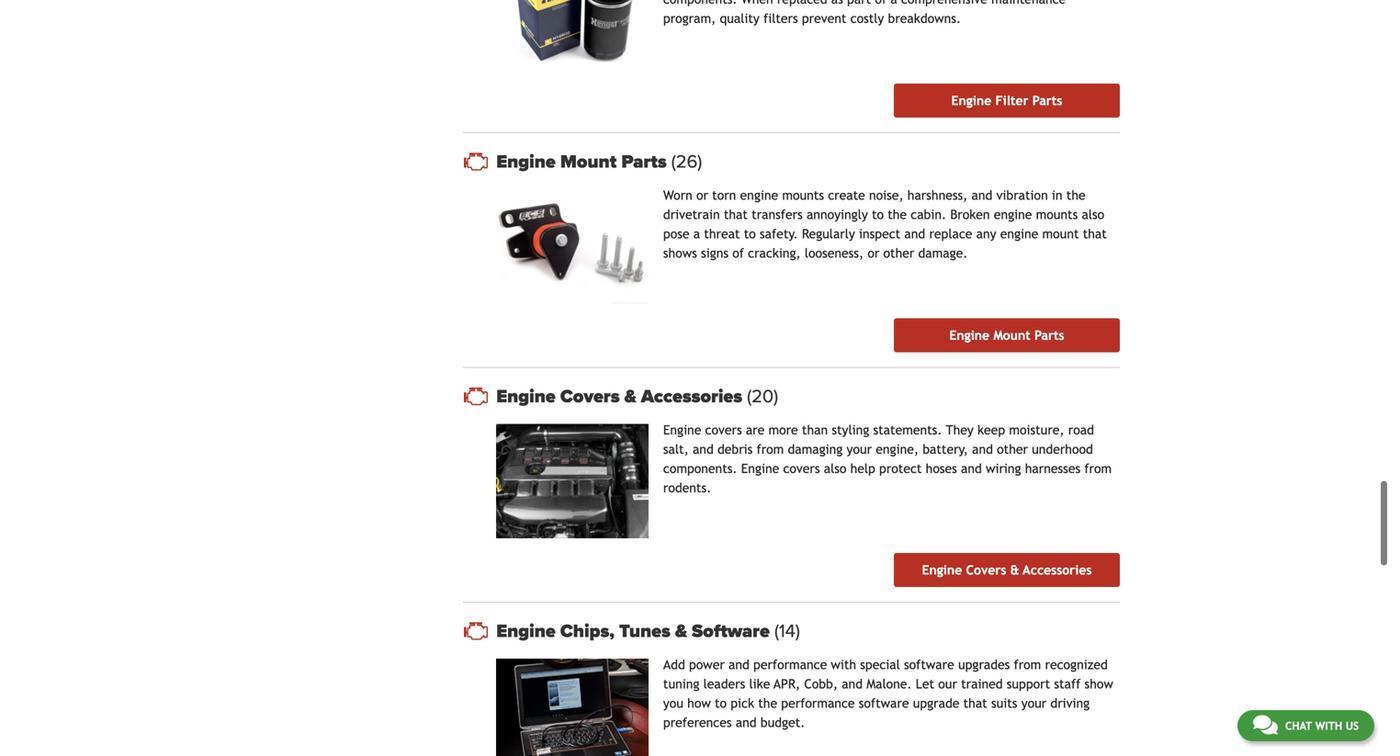 Task type: describe. For each thing, give the bounding box(es) containing it.
1 vertical spatial parts
[[622, 151, 667, 173]]

power
[[689, 658, 725, 672]]

battery,
[[923, 442, 969, 457]]

engine chips, tunes & software
[[497, 620, 775, 643]]

debris
[[718, 442, 753, 457]]

help
[[851, 461, 876, 476]]

engine covers & accessories for bottommost engine covers & accessories link
[[922, 563, 1092, 578]]

a
[[694, 227, 701, 241]]

engine filter parts link
[[894, 84, 1121, 118]]

accessories for bottommost engine covers & accessories link
[[1023, 563, 1092, 578]]

create
[[828, 188, 866, 203]]

rodents.
[[664, 481, 712, 495]]

engine,
[[876, 442, 919, 457]]

0 vertical spatial that
[[724, 207, 748, 222]]

upgrade
[[913, 696, 960, 711]]

inspect
[[860, 227, 901, 241]]

underhood
[[1032, 442, 1094, 457]]

wiring
[[986, 461, 1022, 476]]

mount for bottom "engine mount parts" link
[[994, 328, 1031, 343]]

0 vertical spatial engine covers & accessories link
[[497, 386, 1121, 408]]

let
[[916, 677, 935, 692]]

our
[[939, 677, 958, 692]]

broken
[[951, 207, 991, 222]]

tuning
[[664, 677, 700, 692]]

cabin.
[[911, 207, 947, 222]]

trained
[[962, 677, 1003, 692]]

your inside add power and performance with special software upgrades from recognized tuning leaders like apr, cobb, and malone. let our trained support staff show you how to pick the performance software upgrade that suits your driving preferences and budget.
[[1022, 696, 1047, 711]]

safety.
[[760, 227, 799, 241]]

and down pick
[[736, 716, 757, 730]]

0 vertical spatial mounts
[[783, 188, 825, 203]]

add power and performance with special software upgrades from recognized tuning leaders like apr, cobb, and malone. let our trained support staff show you how to pick the performance software upgrade that suits your driving preferences and budget.
[[664, 658, 1114, 730]]

any
[[977, 227, 997, 241]]

drivetrain
[[664, 207, 720, 222]]

engine covers & accessories for top engine covers & accessories link
[[497, 386, 748, 408]]

the inside add power and performance with special software upgrades from recognized tuning leaders like apr, cobb, and malone. let our trained support staff show you how to pick the performance software upgrade that suits your driving preferences and budget.
[[759, 696, 778, 711]]

other inside engine covers are more than styling statements. they keep moisture, road salt, and debris from damaging your engine, battery, and other underhood components. engine covers also help protect hoses and wiring harnesses from rodents.
[[998, 442, 1029, 457]]

that inside add power and performance with special software upgrades from recognized tuning leaders like apr, cobb, and malone. let our trained support staff show you how to pick the performance software upgrade that suits your driving preferences and budget.
[[964, 696, 988, 711]]

harshness,
[[908, 188, 968, 203]]

and up broken
[[972, 188, 993, 203]]

1 vertical spatial that
[[1084, 227, 1108, 241]]

road
[[1069, 423, 1095, 438]]

looseness,
[[805, 246, 864, 261]]

2 vertical spatial engine
[[1001, 227, 1039, 241]]

filter
[[996, 93, 1029, 108]]

show
[[1085, 677, 1114, 692]]

moisture,
[[1010, 423, 1065, 438]]

add
[[664, 658, 686, 672]]

1 vertical spatial engine mount parts link
[[894, 319, 1121, 353]]

from inside add power and performance with special software upgrades from recognized tuning leaders like apr, cobb, and malone. let our trained support staff show you how to pick the performance software upgrade that suits your driving preferences and budget.
[[1014, 658, 1042, 672]]

1 vertical spatial to
[[744, 227, 756, 241]]

damage.
[[919, 246, 968, 261]]

0 vertical spatial engine mount parts
[[497, 151, 672, 173]]

engine covers & accessories thumbnail image image
[[497, 424, 649, 539]]

transfers
[[752, 207, 803, 222]]

staff
[[1055, 677, 1081, 692]]

also inside engine covers are more than styling statements. they keep moisture, road salt, and debris from damaging your engine, battery, and other underhood components. engine covers also help protect hoses and wiring harnesses from rodents.
[[824, 461, 847, 476]]

torn
[[713, 188, 737, 203]]

in
[[1053, 188, 1063, 203]]

like
[[750, 677, 771, 692]]

2 horizontal spatial from
[[1085, 461, 1112, 476]]

engine filter parts thumbnail image image
[[497, 0, 649, 69]]

harnesses
[[1026, 461, 1081, 476]]

and down cabin.
[[905, 227, 926, 241]]

cracking,
[[748, 246, 801, 261]]

engine covers are more than styling statements. they keep moisture, road salt, and debris from damaging your engine, battery, and other underhood components. engine covers also help protect hoses and wiring harnesses from rodents.
[[664, 423, 1112, 495]]

us
[[1346, 720, 1360, 733]]

chat with us link
[[1238, 711, 1375, 742]]

tunes
[[620, 620, 671, 643]]

noise,
[[870, 188, 904, 203]]

worn or torn engine mounts create noise, harshness, and vibration in the drivetrain that transfers annoyingly to the cabin. broken engine mounts also pose a threat to safety. regularly inspect and replace any engine mount that shows signs of cracking, looseness, or other damage.
[[664, 188, 1108, 261]]

1 vertical spatial covers
[[967, 563, 1007, 578]]

engine for topmost "engine mount parts" link
[[497, 151, 556, 173]]

0 vertical spatial covers
[[706, 423, 742, 438]]

and right the hoses
[[962, 461, 983, 476]]

special
[[861, 658, 901, 672]]

suits
[[992, 696, 1018, 711]]

chips,
[[561, 620, 615, 643]]

regularly
[[802, 227, 856, 241]]

with inside add power and performance with special software upgrades from recognized tuning leaders like apr, cobb, and malone. let our trained support staff show you how to pick the performance software upgrade that suits your driving preferences and budget.
[[831, 658, 857, 672]]

hoses
[[926, 461, 958, 476]]

preferences
[[664, 716, 732, 730]]

2 vertical spatial &
[[676, 620, 688, 643]]

other inside worn or torn engine mounts create noise, harshness, and vibration in the drivetrain that transfers annoyingly to the cabin. broken engine mounts also pose a threat to safety. regularly inspect and replace any engine mount that shows signs of cracking, looseness, or other damage.
[[884, 246, 915, 261]]



Task type: vqa. For each thing, say whether or not it's contained in the screenshot.
'VR6'
no



Task type: locate. For each thing, give the bounding box(es) containing it.
0 vertical spatial software
[[905, 658, 955, 672]]

the down 'like'
[[759, 696, 778, 711]]

1 horizontal spatial accessories
[[1023, 563, 1092, 578]]

your up help
[[847, 442, 872, 457]]

0 vertical spatial to
[[872, 207, 884, 222]]

are
[[746, 423, 765, 438]]

engine for bottommost engine covers & accessories link
[[922, 563, 963, 578]]

that down trained
[[964, 696, 988, 711]]

0 vertical spatial engine
[[741, 188, 779, 203]]

1 horizontal spatial your
[[1022, 696, 1047, 711]]

1 vertical spatial &
[[1011, 563, 1020, 578]]

1 vertical spatial software
[[859, 696, 910, 711]]

to up the inspect
[[872, 207, 884, 222]]

1 horizontal spatial also
[[1082, 207, 1105, 222]]

0 horizontal spatial the
[[759, 696, 778, 711]]

keep
[[978, 423, 1006, 438]]

1 vertical spatial with
[[1316, 720, 1343, 733]]

1 horizontal spatial with
[[1316, 720, 1343, 733]]

engine chips, tunes & software thumbnail image image
[[497, 659, 649, 757]]

engine up transfers
[[741, 188, 779, 203]]

0 vertical spatial engine covers & accessories
[[497, 386, 748, 408]]

0 horizontal spatial with
[[831, 658, 857, 672]]

1 vertical spatial engine covers & accessories link
[[894, 553, 1121, 587]]

parts
[[1033, 93, 1063, 108], [622, 151, 667, 173], [1035, 328, 1065, 343]]

performance down "cobb,"
[[782, 696, 855, 711]]

of
[[733, 246, 745, 261]]

1 horizontal spatial engine covers & accessories
[[922, 563, 1092, 578]]

annoyingly
[[807, 207, 868, 222]]

2 horizontal spatial that
[[1084, 227, 1108, 241]]

than
[[802, 423, 828, 438]]

that
[[724, 207, 748, 222], [1084, 227, 1108, 241], [964, 696, 988, 711]]

1 vertical spatial your
[[1022, 696, 1047, 711]]

with inside 'link'
[[1316, 720, 1343, 733]]

engine mount parts
[[497, 151, 672, 173], [950, 328, 1065, 343]]

mounts up transfers
[[783, 188, 825, 203]]

0 vertical spatial or
[[697, 188, 709, 203]]

damaging
[[788, 442, 843, 457]]

2 vertical spatial from
[[1014, 658, 1042, 672]]

0 horizontal spatial your
[[847, 442, 872, 457]]

engine filter parts
[[952, 93, 1063, 108]]

1 horizontal spatial covers
[[784, 461, 820, 476]]

1 vertical spatial accessories
[[1023, 563, 1092, 578]]

styling
[[832, 423, 870, 438]]

with left us
[[1316, 720, 1343, 733]]

covers up debris
[[706, 423, 742, 438]]

cobb,
[[805, 677, 838, 692]]

also
[[1082, 207, 1105, 222], [824, 461, 847, 476]]

leaders
[[704, 677, 746, 692]]

mount
[[561, 151, 617, 173], [994, 328, 1031, 343]]

and up components.
[[693, 442, 714, 457]]

your
[[847, 442, 872, 457], [1022, 696, 1047, 711]]

software
[[905, 658, 955, 672], [859, 696, 910, 711]]

worn
[[664, 188, 693, 203]]

&
[[625, 386, 637, 408], [1011, 563, 1020, 578], [676, 620, 688, 643]]

signs
[[701, 246, 729, 261]]

that right mount
[[1084, 227, 1108, 241]]

your down support
[[1022, 696, 1047, 711]]

components.
[[664, 461, 738, 476]]

1 vertical spatial engine mount parts
[[950, 328, 1065, 343]]

driving
[[1051, 696, 1090, 711]]

engine for bottom "engine mount parts" link
[[950, 328, 990, 343]]

2 vertical spatial parts
[[1035, 328, 1065, 343]]

covers
[[706, 423, 742, 438], [784, 461, 820, 476]]

to up of
[[744, 227, 756, 241]]

0 vertical spatial other
[[884, 246, 915, 261]]

and down keep
[[973, 442, 994, 457]]

recognized
[[1046, 658, 1108, 672]]

engine for engine chips, tunes & software link at the bottom
[[497, 620, 556, 643]]

1 vertical spatial other
[[998, 442, 1029, 457]]

more
[[769, 423, 799, 438]]

0 vertical spatial performance
[[754, 658, 828, 672]]

covers down damaging
[[784, 461, 820, 476]]

protect
[[880, 461, 922, 476]]

with up "cobb,"
[[831, 658, 857, 672]]

0 vertical spatial accessories
[[641, 386, 743, 408]]

parts inside "link"
[[1033, 93, 1063, 108]]

engine covers & accessories link
[[497, 386, 1121, 408], [894, 553, 1121, 587]]

and up leaders at the bottom of page
[[729, 658, 750, 672]]

0 vertical spatial parts
[[1033, 93, 1063, 108]]

engine mount parts link
[[497, 151, 1121, 173], [894, 319, 1121, 353]]

mount
[[1043, 227, 1080, 241]]

2 horizontal spatial the
[[1067, 188, 1086, 203]]

engine for top engine covers & accessories link
[[497, 386, 556, 408]]

engine chips, tunes & software link
[[497, 620, 1121, 643]]

2 vertical spatial that
[[964, 696, 988, 711]]

the
[[1067, 188, 1086, 203], [888, 207, 907, 222], [759, 696, 778, 711]]

2 vertical spatial the
[[759, 696, 778, 711]]

also inside worn or torn engine mounts create noise, harshness, and vibration in the drivetrain that transfers annoyingly to the cabin. broken engine mounts also pose a threat to safety. regularly inspect and replace any engine mount that shows signs of cracking, looseness, or other damage.
[[1082, 207, 1105, 222]]

1 horizontal spatial engine mount parts
[[950, 328, 1065, 343]]

0 horizontal spatial accessories
[[641, 386, 743, 408]]

accessories for top engine covers & accessories link
[[641, 386, 743, 408]]

accessories
[[641, 386, 743, 408], [1023, 563, 1092, 578]]

statements.
[[874, 423, 943, 438]]

0 horizontal spatial other
[[884, 246, 915, 261]]

engine
[[952, 93, 992, 108], [497, 151, 556, 173], [950, 328, 990, 343], [497, 386, 556, 408], [664, 423, 702, 438], [742, 461, 780, 476], [922, 563, 963, 578], [497, 620, 556, 643]]

threat
[[704, 227, 740, 241]]

how
[[688, 696, 711, 711]]

1 horizontal spatial the
[[888, 207, 907, 222]]

you
[[664, 696, 684, 711]]

engine inside "link"
[[952, 93, 992, 108]]

to down leaders at the bottom of page
[[715, 696, 727, 711]]

0 vertical spatial your
[[847, 442, 872, 457]]

1 vertical spatial mounts
[[1037, 207, 1079, 222]]

the right in
[[1067, 188, 1086, 203]]

your inside engine covers are more than styling statements. they keep moisture, road salt, and debris from damaging your engine, battery, and other underhood components. engine covers also help protect hoses and wiring harnesses from rodents.
[[847, 442, 872, 457]]

1 vertical spatial the
[[888, 207, 907, 222]]

0 horizontal spatial mounts
[[783, 188, 825, 203]]

comments image
[[1254, 714, 1279, 736]]

1 vertical spatial or
[[868, 246, 880, 261]]

1 vertical spatial also
[[824, 461, 847, 476]]

chat with us
[[1286, 720, 1360, 733]]

1 horizontal spatial from
[[1014, 658, 1042, 672]]

0 vertical spatial covers
[[561, 386, 620, 408]]

engine mount parts thumbnail image image
[[497, 189, 649, 304]]

0 vertical spatial with
[[831, 658, 857, 672]]

to inside add power and performance with special software upgrades from recognized tuning leaders like apr, cobb, and malone. let our trained support staff show you how to pick the performance software upgrade that suits your driving preferences and budget.
[[715, 696, 727, 711]]

0 vertical spatial the
[[1067, 188, 1086, 203]]

budget.
[[761, 716, 806, 730]]

1 vertical spatial performance
[[782, 696, 855, 711]]

shows
[[664, 246, 698, 261]]

1 vertical spatial engine covers & accessories
[[922, 563, 1092, 578]]

0 horizontal spatial to
[[715, 696, 727, 711]]

0 horizontal spatial covers
[[706, 423, 742, 438]]

0 vertical spatial &
[[625, 386, 637, 408]]

from down more
[[757, 442, 784, 457]]

with
[[831, 658, 857, 672], [1316, 720, 1343, 733]]

0 vertical spatial also
[[1082, 207, 1105, 222]]

that down torn at top right
[[724, 207, 748, 222]]

1 vertical spatial engine
[[994, 207, 1033, 222]]

other
[[884, 246, 915, 261], [998, 442, 1029, 457]]

0 horizontal spatial engine covers & accessories
[[497, 386, 748, 408]]

1 horizontal spatial other
[[998, 442, 1029, 457]]

software down malone.
[[859, 696, 910, 711]]

from down underhood
[[1085, 461, 1112, 476]]

0 horizontal spatial or
[[697, 188, 709, 203]]

pose
[[664, 227, 690, 241]]

malone.
[[867, 677, 912, 692]]

0 horizontal spatial mount
[[561, 151, 617, 173]]

0 horizontal spatial &
[[625, 386, 637, 408]]

or down the inspect
[[868, 246, 880, 261]]

& for top engine covers & accessories link
[[625, 386, 637, 408]]

1 horizontal spatial to
[[744, 227, 756, 241]]

mount for topmost "engine mount parts" link
[[561, 151, 617, 173]]

0 horizontal spatial from
[[757, 442, 784, 457]]

1 horizontal spatial or
[[868, 246, 880, 261]]

upgrades
[[959, 658, 1011, 672]]

engine right any
[[1001, 227, 1039, 241]]

& for bottommost engine covers & accessories link
[[1011, 563, 1020, 578]]

software
[[692, 620, 770, 643]]

1 horizontal spatial &
[[676, 620, 688, 643]]

and right "cobb,"
[[842, 677, 863, 692]]

support
[[1007, 677, 1051, 692]]

the down noise,
[[888, 207, 907, 222]]

mounts
[[783, 188, 825, 203], [1037, 207, 1079, 222]]

performance up apr,
[[754, 658, 828, 672]]

salt,
[[664, 442, 689, 457]]

engine covers & accessories inside engine covers & accessories link
[[922, 563, 1092, 578]]

1 horizontal spatial mount
[[994, 328, 1031, 343]]

they
[[946, 423, 974, 438]]

1 vertical spatial covers
[[784, 461, 820, 476]]

mounts down in
[[1037, 207, 1079, 222]]

0 vertical spatial engine mount parts link
[[497, 151, 1121, 173]]

or left torn at top right
[[697, 188, 709, 203]]

2 horizontal spatial to
[[872, 207, 884, 222]]

2 vertical spatial to
[[715, 696, 727, 711]]

0 horizontal spatial engine mount parts
[[497, 151, 672, 173]]

1 vertical spatial mount
[[994, 328, 1031, 343]]

1 vertical spatial from
[[1085, 461, 1112, 476]]

0 vertical spatial mount
[[561, 151, 617, 173]]

engine for engine filter parts "link"
[[952, 93, 992, 108]]

engine covers & accessories
[[497, 386, 748, 408], [922, 563, 1092, 578]]

1 horizontal spatial covers
[[967, 563, 1007, 578]]

engine
[[741, 188, 779, 203], [994, 207, 1033, 222], [1001, 227, 1039, 241]]

other up the wiring
[[998, 442, 1029, 457]]

software up let
[[905, 658, 955, 672]]

0 horizontal spatial covers
[[561, 386, 620, 408]]

and
[[972, 188, 993, 203], [905, 227, 926, 241], [693, 442, 714, 457], [973, 442, 994, 457], [962, 461, 983, 476], [729, 658, 750, 672], [842, 677, 863, 692], [736, 716, 757, 730]]

apr,
[[774, 677, 801, 692]]

vibration
[[997, 188, 1049, 203]]

0 vertical spatial from
[[757, 442, 784, 457]]

or
[[697, 188, 709, 203], [868, 246, 880, 261]]

replace
[[930, 227, 973, 241]]

1 horizontal spatial mounts
[[1037, 207, 1079, 222]]

from up support
[[1014, 658, 1042, 672]]

0 horizontal spatial that
[[724, 207, 748, 222]]

0 horizontal spatial also
[[824, 461, 847, 476]]

2 horizontal spatial &
[[1011, 563, 1020, 578]]

engine down vibration
[[994, 207, 1033, 222]]

pick
[[731, 696, 755, 711]]

other down the inspect
[[884, 246, 915, 261]]

to
[[872, 207, 884, 222], [744, 227, 756, 241], [715, 696, 727, 711]]

1 horizontal spatial that
[[964, 696, 988, 711]]

chat
[[1286, 720, 1313, 733]]



